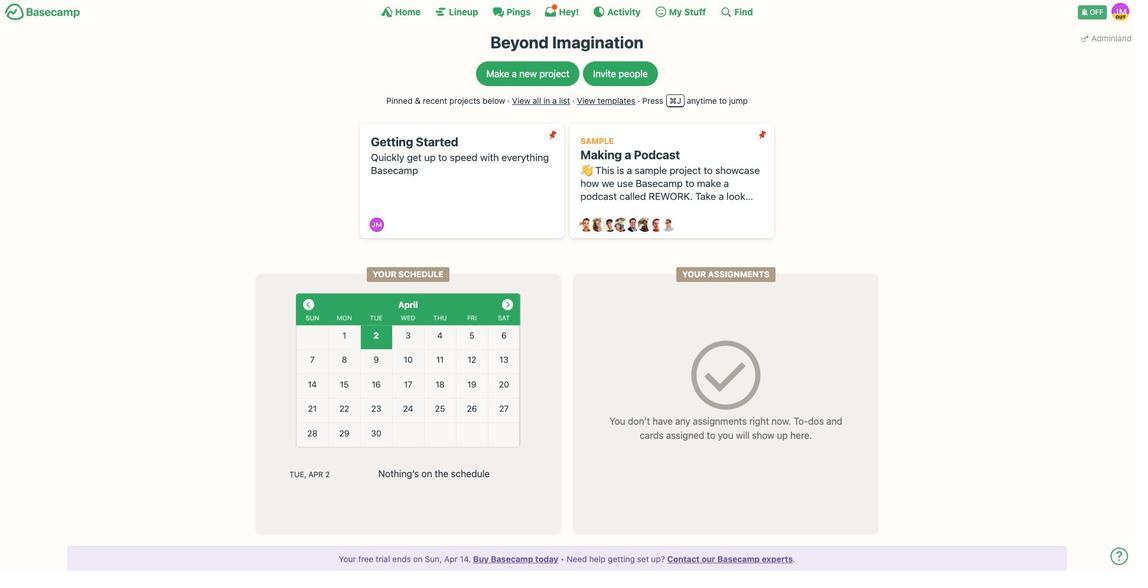 Task type: describe. For each thing, give the bounding box(es) containing it.
switch accounts image
[[5, 3, 80, 21]]

main element
[[0, 0, 1135, 23]]

steve marsh image
[[650, 218, 664, 232]]

annie bryan image
[[580, 218, 594, 232]]

victor cooper image
[[661, 218, 676, 232]]

josh fiske image
[[626, 218, 641, 232]]

jennifer young image
[[615, 218, 629, 232]]

cheryl walters image
[[591, 218, 606, 232]]



Task type: locate. For each thing, give the bounding box(es) containing it.
jer mill image
[[370, 218, 384, 232]]

keyboard shortcut: ⌘ + / image
[[721, 6, 732, 18]]

jared davis image
[[603, 218, 617, 232]]

jer mill image
[[1112, 3, 1130, 21]]

nicole katz image
[[638, 218, 652, 232]]



Task type: vqa. For each thing, say whether or not it's contained in the screenshot.
the steve marsh Icon
yes



